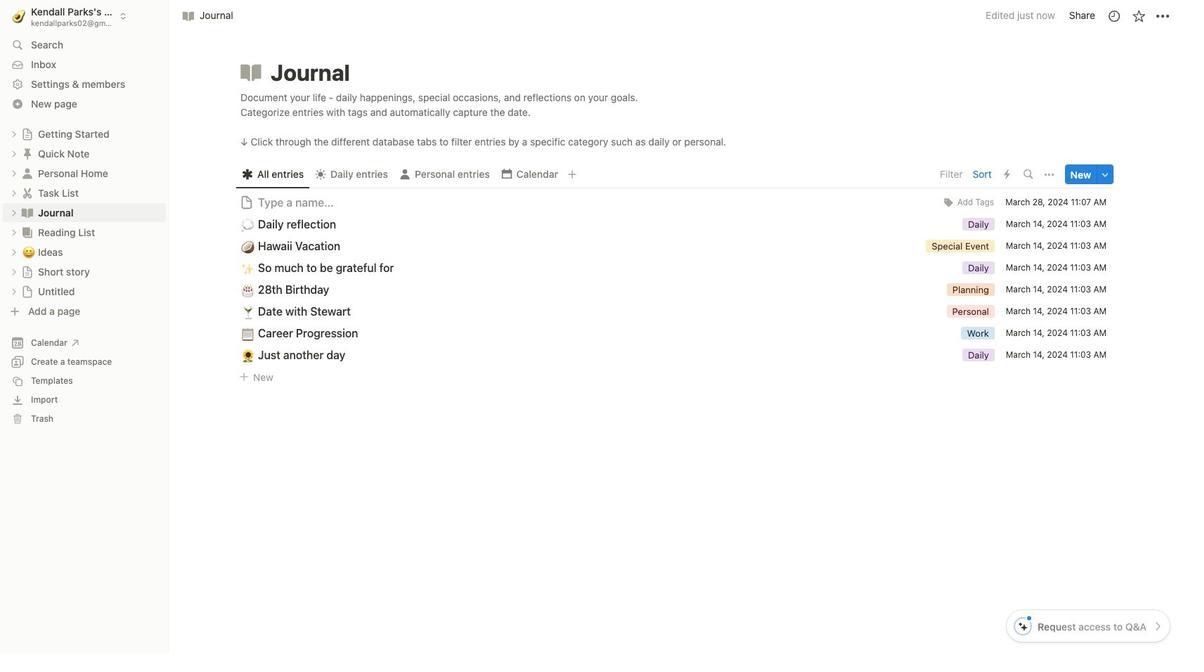 Task type: vqa. For each thing, say whether or not it's contained in the screenshot.
3rd tab from the left
yes



Task type: describe. For each thing, give the bounding box(es) containing it.
🍸 image
[[241, 303, 255, 320]]

1 open image from the top
[[10, 130, 18, 138]]

✨ image
[[241, 259, 255, 277]]

favorite image
[[1132, 9, 1146, 23]]

😀 image
[[23, 244, 35, 260]]

1 tab from the left
[[236, 165, 310, 185]]

💭 image
[[241, 216, 255, 233]]

🌻 image
[[241, 347, 255, 364]]

create and view automations image
[[1004, 170, 1011, 180]]

🥑 image
[[12, 7, 26, 25]]



Task type: locate. For each thing, give the bounding box(es) containing it.
updates image
[[1107, 9, 1121, 23]]

5 open image from the top
[[10, 287, 18, 296]]

4 open image from the top
[[10, 248, 18, 256]]

open image
[[10, 149, 18, 158], [10, 189, 18, 197], [10, 209, 18, 217], [10, 268, 18, 276]]

1 open image from the top
[[10, 149, 18, 158]]

4 open image from the top
[[10, 268, 18, 276]]

2 open image from the top
[[10, 189, 18, 197]]

🥥 image
[[241, 237, 255, 255]]

🎂 image
[[241, 281, 255, 299]]

tab list
[[236, 161, 936, 189]]

2 open image from the top
[[10, 169, 18, 178]]

change page icon image
[[238, 60, 264, 85], [21, 128, 34, 140], [20, 147, 34, 161], [20, 166, 34, 180], [20, 186, 34, 200], [20, 206, 34, 220], [20, 225, 34, 239], [21, 265, 34, 278], [21, 285, 34, 298]]

📋 image
[[241, 325, 255, 342]]

4 tab from the left
[[496, 165, 564, 185]]

tab
[[236, 165, 310, 185], [310, 165, 394, 185], [394, 165, 496, 185], [496, 165, 564, 185]]

3 tab from the left
[[394, 165, 496, 185]]

open image
[[10, 130, 18, 138], [10, 169, 18, 178], [10, 228, 18, 237], [10, 248, 18, 256], [10, 287, 18, 296]]

3 open image from the top
[[10, 209, 18, 217]]

2 tab from the left
[[310, 165, 394, 185]]

3 open image from the top
[[10, 228, 18, 237]]



